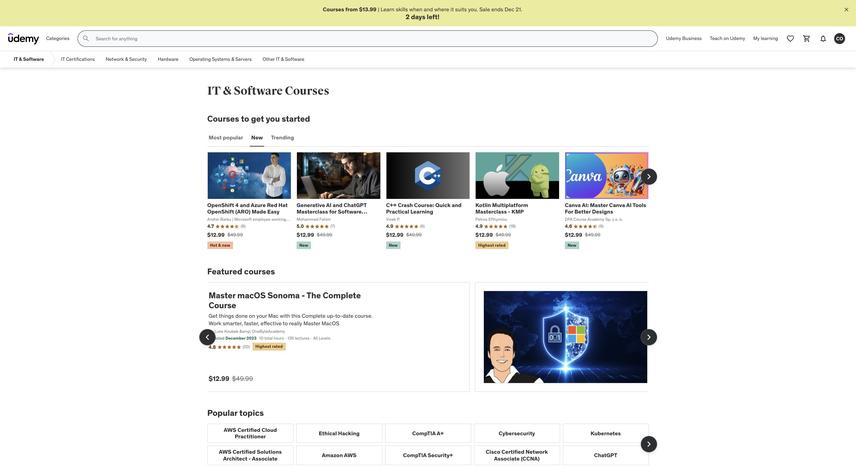 Task type: vqa. For each thing, say whether or not it's contained in the screenshot.
for
yes



Task type: describe. For each thing, give the bounding box(es) containing it.
4.7
[[592, 344, 599, 350]]

it for it & software
[[14, 56, 18, 62]]

the
[[243, 290, 257, 301]]

designs
[[592, 208, 613, 215]]

aws certified cloud practitioner
[[224, 427, 277, 440]]

it
[[451, 6, 454, 13]]

made
[[252, 208, 266, 215]]

for inside generative ai and chatgpt masterclass for software engineers
[[329, 208, 337, 215]]

multiplatform
[[492, 202, 528, 209]]

dec
[[505, 6, 514, 13]]

course:
[[414, 202, 434, 209]]

and inside courses from $13.99 | learn skills when and where it suits you. sale ends dec 21. 2 days left!
[[424, 6, 433, 13]]

comptia for comptia a+
[[412, 430, 436, 437]]

cisco certified network associate (ccna)
[[486, 449, 548, 462]]

operating systems & servers
[[189, 56, 252, 62]]

macos
[[174, 290, 202, 301]]

engineers
[[297, 215, 323, 222]]

my learning link
[[749, 30, 782, 47]]

new
[[650, 344, 659, 349]]

total inside 'sc-200 microsoft security operations analyst course & sims get prepared for the sc-200 exam with instructor led labs and hands on simulations available 24/7 by john christopher updated november 2023 14 total hours'
[[648, 336, 656, 341]]

course for get
[[145, 300, 173, 311]]

to-
[[272, 312, 279, 319]]

and inside c++ crash course: quick and practical learning
[[452, 202, 462, 209]]

close image
[[843, 6, 850, 13]]

associate inside aws certified solutions architect - associate
[[252, 455, 277, 462]]

udemy inside 'link'
[[666, 35, 681, 41]]

comptia security+
[[403, 452, 453, 459]]

master inside canva ai: master canva ai tools for better designs
[[590, 202, 608, 209]]

ethical hacking
[[319, 430, 360, 437]]

kotlin multiplatform masterclass - kmp
[[476, 202, 528, 215]]

aws right amazon
[[344, 452, 357, 459]]

most popular button
[[207, 130, 244, 146]]

course for &
[[623, 300, 651, 311]]

comptia a+ link
[[385, 424, 471, 443]]

featured courses
[[207, 266, 275, 277]]

cloud
[[262, 427, 277, 433]]

teach on udemy link
[[706, 30, 749, 47]]

carousel element containing openshift 4 and azure red hat openshift (aro) made easy
[[207, 152, 657, 251]]

hacking
[[338, 430, 360, 437]]

1 total from the left
[[201, 336, 209, 341]]

& inside 'sc-200 microsoft security operations analyst course & sims get prepared for the sc-200 exam with instructor led labs and hands on simulations available 24/7 by john christopher updated november 2023 14 total hours'
[[652, 300, 658, 311]]

learning
[[410, 208, 433, 215]]

carousel element for popular topics
[[207, 424, 657, 465]]

2 canva from the left
[[609, 202, 625, 209]]

it for it & software courses
[[207, 84, 221, 98]]

ai inside generative ai and chatgpt masterclass for software engineers
[[326, 202, 332, 209]]

by inside 'sc-200 microsoft security operations analyst course & sims get prepared for the sc-200 exam with instructor led labs and hands on simulations available 24/7 by john christopher updated november 2023 14 total hours'
[[592, 329, 597, 334]]

course.
[[291, 312, 309, 319]]

$12.99 $49.99
[[592, 375, 637, 383]]

on inside master macos sonoma - the complete course get things done on your mac with this complete up-to-date course. work smarter, faster, effective to really master macos by luke koubek &amp; onebyteacademy
[[185, 312, 192, 319]]

cisco certified network associate (ccna) link
[[474, 446, 560, 465]]

kotlin
[[476, 202, 491, 209]]

for
[[565, 208, 573, 215]]

chatgpt inside generative ai and chatgpt masterclass for software engineers
[[344, 202, 367, 209]]

masterclass inside generative ai and chatgpt masterclass for software engineers
[[297, 208, 328, 215]]

to inside master macos sonoma - the complete course get things done on your mac with this complete up-to-date course. work smarter, faster, effective to really master macos by luke koubek &amp; onebyteacademy
[[219, 320, 224, 327]]

november
[[609, 336, 629, 341]]

popular topics
[[207, 408, 264, 418]]

1 hours from the left
[[210, 336, 220, 341]]

2 openshift from the top
[[207, 208, 234, 215]]

ends
[[491, 6, 503, 13]]

courses
[[244, 266, 275, 277]]

software inside generative ai and chatgpt masterclass for software engineers
[[338, 208, 362, 215]]

0 vertical spatial on
[[724, 35, 729, 41]]

kmp
[[512, 208, 524, 215]]

0 horizontal spatial 200
[[607, 290, 622, 301]]

a+
[[437, 430, 444, 437]]

1 canva from the left
[[565, 202, 581, 209]]

udemy image
[[8, 33, 39, 44]]

0 vertical spatial to
[[241, 114, 249, 124]]

software inside it & software link
[[23, 56, 44, 62]]

for inside 'sc-200 microsoft security operations analyst course & sims get prepared for the sc-200 exam with instructor led labs and hands on simulations available 24/7 by john christopher updated november 2023 14 total hours'
[[626, 312, 633, 319]]

1 vertical spatial courses
[[285, 84, 329, 98]]

cisco
[[486, 449, 500, 455]]

1 horizontal spatial master
[[240, 320, 257, 327]]

highest
[[192, 344, 208, 349]]

submit search image
[[82, 35, 90, 43]]

2
[[406, 13, 410, 21]]

my learning
[[753, 35, 778, 41]]

network inside cisco certified network associate (ccna)
[[526, 449, 548, 455]]

tools
[[633, 202, 646, 209]]

(aro)
[[235, 208, 251, 215]]

sonoma
[[204, 290, 236, 301]]

with inside master macos sonoma - the complete course get things done on your mac with this complete up-to-date course. work smarter, faster, effective to really master macos by luke koubek &amp; onebyteacademy
[[216, 312, 227, 319]]

0 horizontal spatial security
[[129, 56, 147, 62]]

certified for associate
[[502, 449, 524, 455]]

kubernetes
[[591, 430, 621, 437]]

skills
[[396, 6, 408, 13]]

openshift 4 and azure red hat openshift (aro) made easy
[[207, 202, 288, 215]]

generative ai and chatgpt masterclass for software engineers link
[[297, 202, 367, 222]]

rated
[[209, 344, 219, 349]]

business
[[682, 35, 702, 41]]

on inside 'sc-200 microsoft security operations analyst course & sims get prepared for the sc-200 exam with instructor led labs and hands on simulations available 24/7 by john christopher updated november 2023 14 total hours'
[[608, 320, 614, 327]]

john
[[598, 329, 606, 334]]

get inside master macos sonoma - the complete course get things done on your mac with this complete up-to-date course. work smarter, faster, effective to really master macos by luke koubek &amp; onebyteacademy
[[145, 312, 154, 319]]

lectures
[[231, 336, 246, 341]]

red
[[267, 202, 277, 209]]

openshift 4 and azure red hat openshift (aro) made easy link
[[207, 202, 288, 215]]

software inside other it & software link
[[285, 56, 304, 62]]

and inside 'sc-200 microsoft security operations analyst course & sims get prepared for the sc-200 exam with instructor led labs and hands on simulations available 24/7 by john christopher updated november 2023 14 total hours'
[[735, 312, 744, 319]]

aws for practitioner
[[224, 427, 236, 433]]

4
[[235, 202, 239, 209]]

certified for practitioner
[[238, 427, 260, 433]]

led
[[715, 312, 722, 319]]

Search for anything text field
[[94, 33, 649, 44]]

operating
[[189, 56, 211, 62]]

associate inside cisco certified network associate (ccna)
[[494, 455, 520, 462]]

other it & software link
[[257, 51, 310, 68]]

new button
[[250, 130, 264, 146]]

certified for architect
[[233, 449, 256, 455]]

and inside generative ai and chatgpt masterclass for software engineers
[[333, 202, 343, 209]]

canva ai: master canva ai tools for better designs
[[565, 202, 646, 215]]

practical
[[386, 208, 409, 215]]

14
[[643, 336, 647, 341]]

sale
[[479, 6, 490, 13]]

135
[[224, 336, 230, 341]]

hours inside 'sc-200 microsoft security operations analyst course & sims get prepared for the sc-200 exam with instructor led labs and hands on simulations available 24/7 by john christopher updated november 2023 14 total hours'
[[657, 336, 667, 341]]

get
[[251, 114, 264, 124]]

operations
[[698, 290, 741, 301]]

hardware
[[158, 56, 178, 62]]

c++
[[386, 202, 397, 209]]

it right other
[[276, 56, 280, 62]]

ai:
[[582, 202, 589, 209]]

work
[[145, 320, 158, 327]]

categories button
[[42, 30, 74, 47]]

you
[[266, 114, 280, 124]]

1 vertical spatial 200
[[653, 312, 663, 319]]



Task type: locate. For each thing, give the bounding box(es) containing it.
easy
[[267, 208, 280, 215]]

0 horizontal spatial for
[[329, 208, 337, 215]]

carousel element containing aws certified cloud practitioner
[[207, 424, 657, 465]]

with inside 'sc-200 microsoft security operations analyst course & sims get prepared for the sc-200 exam with instructor led labs and hands on simulations available 24/7 by john christopher updated november 2023 14 total hours'
[[678, 312, 689, 319]]

operating systems & servers link
[[184, 51, 257, 68]]

trending button
[[270, 130, 295, 146]]

next image
[[643, 171, 654, 182], [643, 332, 654, 343]]

and right labs
[[735, 312, 744, 319]]

1 horizontal spatial chatgpt
[[594, 452, 617, 459]]

on
[[724, 35, 729, 41], [185, 312, 192, 319], [608, 320, 614, 327]]

0 horizontal spatial chatgpt
[[344, 202, 367, 209]]

categories
[[46, 35, 69, 41]]

certifications
[[66, 56, 95, 62]]

luke
[[151, 329, 160, 334]]

generative
[[297, 202, 325, 209]]

hours
[[210, 336, 220, 341], [657, 336, 667, 341]]

1 vertical spatial network
[[526, 449, 548, 455]]

carousel element for featured courses
[[0, 282, 853, 392]]

it right the 'arrow pointing to subcategory menu links' icon
[[61, 56, 65, 62]]

christopher
[[607, 329, 629, 334]]

canva left tools
[[609, 202, 625, 209]]

0 horizontal spatial total
[[201, 336, 209, 341]]

1 openshift from the top
[[207, 202, 234, 209]]

0 horizontal spatial get
[[145, 312, 154, 319]]

0 vertical spatial master
[[590, 202, 608, 209]]

2 udemy from the left
[[730, 35, 745, 41]]

certified
[[238, 427, 260, 433], [233, 449, 256, 455], [502, 449, 524, 455]]

aws down popular topics
[[224, 427, 236, 433]]

1 vertical spatial chatgpt
[[594, 452, 617, 459]]

0 horizontal spatial masterclass
[[297, 208, 328, 215]]

1 horizontal spatial udemy
[[730, 35, 745, 41]]

courses up started
[[285, 84, 329, 98]]

1 vertical spatial on
[[185, 312, 192, 319]]

200
[[607, 290, 622, 301], [653, 312, 663, 319]]

courses from $13.99 | learn skills when and where it suits you. sale ends dec 21. 2 days left!
[[323, 6, 522, 21]]

2 total from the left
[[648, 336, 656, 341]]

aws inside aws certified cloud practitioner
[[224, 427, 236, 433]]

(58)
[[626, 344, 633, 349]]

certified down cybersecurity "link"
[[502, 449, 524, 455]]

comptia for comptia security+
[[403, 452, 427, 459]]

masterclass
[[297, 208, 328, 215], [476, 208, 507, 215]]

better
[[575, 208, 591, 215]]

- left the
[[238, 290, 241, 301]]

2 horizontal spatial master
[[590, 202, 608, 209]]

faster,
[[181, 320, 196, 327]]

0 vertical spatial comptia
[[412, 430, 436, 437]]

1 masterclass from the left
[[297, 208, 328, 215]]

hot & new
[[638, 344, 659, 349]]

instructor
[[690, 312, 714, 319]]

1 horizontal spatial network
[[526, 449, 548, 455]]

to left really at bottom left
[[219, 320, 224, 327]]

2 associate from the left
[[494, 455, 520, 462]]

ai
[[326, 202, 332, 209], [626, 202, 632, 209]]

certified inside aws certified solutions architect - associate
[[233, 449, 256, 455]]

200 up prepared
[[607, 290, 622, 301]]

and right generative
[[333, 202, 343, 209]]

2 vertical spatial courses
[[207, 114, 239, 124]]

smarter,
[[159, 320, 179, 327]]

on right teach
[[724, 35, 729, 41]]

next image up hot & new
[[643, 332, 654, 343]]

2 ai from the left
[[626, 202, 632, 209]]

microsoft
[[624, 290, 661, 301]]

2 get from the left
[[592, 312, 601, 319]]

0 horizontal spatial ai
[[326, 202, 332, 209]]

- inside kotlin multiplatform masterclass - kmp
[[508, 208, 510, 215]]

shopping cart with 0 items image
[[803, 35, 811, 43]]

aws down the aws certified cloud practitioner link
[[219, 449, 231, 455]]

servers
[[235, 56, 252, 62]]

0 vertical spatial courses
[[323, 6, 344, 13]]

associate down practitioner
[[252, 455, 277, 462]]

1 horizontal spatial masterclass
[[476, 208, 507, 215]]

security left hardware
[[129, 56, 147, 62]]

comptia security+ link
[[385, 446, 471, 465]]

0 vertical spatial -
[[508, 208, 510, 215]]

comptia left a+ at the right of page
[[412, 430, 436, 437]]

carousel element
[[207, 152, 657, 251], [0, 282, 853, 392], [207, 424, 657, 465]]

- for kmp
[[508, 208, 510, 215]]

courses to get you started
[[207, 114, 310, 124]]

135 lectures
[[224, 336, 246, 341]]

by left luke
[[145, 329, 150, 334]]

security inside 'sc-200 microsoft security operations analyst course & sims get prepared for the sc-200 exam with instructor led labs and hands on simulations available 24/7 by john christopher updated november 2023 14 total hours'
[[663, 290, 696, 301]]

crash
[[398, 202, 413, 209]]

1 vertical spatial sc-
[[643, 312, 653, 319]]

1 horizontal spatial hours
[[657, 336, 667, 341]]

200 up "available"
[[653, 312, 663, 319]]

hours up rated
[[210, 336, 220, 341]]

1 vertical spatial -
[[238, 290, 241, 301]]

master up all
[[240, 320, 257, 327]]

2 vertical spatial carousel element
[[207, 424, 657, 465]]

2 horizontal spatial -
[[508, 208, 510, 215]]

2 horizontal spatial on
[[724, 35, 729, 41]]

1 horizontal spatial on
[[608, 320, 614, 327]]

1 vertical spatial security
[[663, 290, 696, 301]]

course up the
[[623, 300, 651, 311]]

next image up tools
[[643, 171, 654, 182]]

for up simulations
[[626, 312, 633, 319]]

1 horizontal spatial -
[[249, 455, 251, 462]]

aws inside aws certified solutions architect - associate
[[219, 449, 231, 455]]

get
[[145, 312, 154, 319], [592, 312, 601, 319]]

2 vertical spatial on
[[608, 320, 614, 327]]

days
[[411, 13, 425, 21]]

1 course from the left
[[145, 300, 173, 311]]

levels
[[255, 336, 267, 341]]

updated
[[592, 336, 608, 341]]

masterclass right hat
[[297, 208, 328, 215]]

wishlist image
[[786, 35, 795, 43]]

1 horizontal spatial to
[[241, 114, 249, 124]]

0 horizontal spatial by
[[145, 329, 150, 334]]

certified inside cisco certified network associate (ccna)
[[502, 449, 524, 455]]

certified down practitioner
[[233, 449, 256, 455]]

2 masterclass from the left
[[476, 208, 507, 215]]

get up work
[[145, 312, 154, 319]]

0 horizontal spatial sc-
[[592, 290, 607, 301]]

on down prepared
[[608, 320, 614, 327]]

courses for courses from $13.99 | learn skills when and where it suits you. sale ends dec 21. 2 days left!
[[323, 6, 344, 13]]

1 horizontal spatial security
[[663, 290, 696, 301]]

0 horizontal spatial with
[[216, 312, 227, 319]]

1 vertical spatial next image
[[643, 332, 654, 343]]

aws certified solutions architect - associate link
[[207, 446, 293, 465]]

prepared
[[602, 312, 625, 319]]

1 horizontal spatial canva
[[609, 202, 625, 209]]

arrow pointing to subcategory menu links image
[[49, 51, 56, 68]]

- left kmp
[[508, 208, 510, 215]]

most
[[209, 134, 222, 141]]

0 vertical spatial chatgpt
[[344, 202, 367, 209]]

2023
[[630, 336, 640, 341]]

0 horizontal spatial hours
[[210, 336, 220, 341]]

21.
[[516, 6, 522, 13]]

and up left!
[[424, 6, 433, 13]]

master up things
[[145, 290, 172, 301]]

1 vertical spatial complete
[[238, 312, 262, 319]]

1 vertical spatial for
[[626, 312, 633, 319]]

complete left the up-
[[238, 312, 262, 319]]

0 horizontal spatial to
[[219, 320, 224, 327]]

sc- up prepared
[[592, 290, 607, 301]]

it down udemy image
[[14, 56, 18, 62]]

it & software courses
[[207, 84, 329, 98]]

2 vertical spatial -
[[249, 455, 251, 462]]

the
[[634, 312, 642, 319]]

other
[[263, 56, 275, 62]]

by inside master macos sonoma - the complete course get things done on your mac with this complete up-to-date course. work smarter, faster, effective to really master macos by luke koubek &amp; onebyteacademy
[[145, 329, 150, 334]]

previous image
[[202, 332, 213, 343]]

suits
[[455, 6, 467, 13]]

security
[[129, 56, 147, 62], [663, 290, 696, 301]]

10
[[196, 336, 200, 341]]

0 vertical spatial security
[[129, 56, 147, 62]]

courses
[[323, 6, 344, 13], [285, 84, 329, 98], [207, 114, 239, 124]]

security up the exam
[[663, 290, 696, 301]]

with left this
[[216, 312, 227, 319]]

sc- right the
[[643, 312, 653, 319]]

date
[[279, 312, 290, 319]]

0 horizontal spatial -
[[238, 290, 241, 301]]

openshift
[[207, 202, 234, 209], [207, 208, 234, 215]]

1 horizontal spatial for
[[626, 312, 633, 319]]

notifications image
[[819, 35, 827, 43]]

0 vertical spatial complete
[[259, 290, 297, 301]]

2 hours from the left
[[657, 336, 667, 341]]

ai left tools
[[626, 202, 632, 209]]

0 horizontal spatial canva
[[565, 202, 581, 209]]

2 course from the left
[[623, 300, 651, 311]]

master right ai:
[[590, 202, 608, 209]]

1 vertical spatial carousel element
[[0, 282, 853, 392]]

course inside master macos sonoma - the complete course get things done on your mac with this complete up-to-date course. work smarter, faster, effective to really master macos by luke koubek &amp; onebyteacademy
[[145, 300, 173, 311]]

1 with from the left
[[216, 312, 227, 319]]

learn
[[381, 6, 395, 13]]

(ccna)
[[521, 455, 540, 462]]

course
[[145, 300, 173, 311], [623, 300, 651, 311]]

1 horizontal spatial with
[[678, 312, 689, 319]]

hours up new
[[657, 336, 667, 341]]

comptia
[[412, 430, 436, 437], [403, 452, 427, 459]]

1 vertical spatial master
[[145, 290, 172, 301]]

1 horizontal spatial total
[[648, 336, 656, 341]]

trending
[[271, 134, 294, 141]]

-
[[508, 208, 510, 215], [238, 290, 241, 301], [249, 455, 251, 462]]

koubek
[[161, 329, 175, 334]]

ai right generative
[[326, 202, 332, 209]]

get up hands
[[592, 312, 601, 319]]

1 udemy from the left
[[666, 35, 681, 41]]

teach on udemy
[[710, 35, 745, 41]]

get inside 'sc-200 microsoft security operations analyst course & sims get prepared for the sc-200 exam with instructor led labs and hands on simulations available 24/7 by john christopher updated november 2023 14 total hours'
[[592, 312, 601, 319]]

next image
[[643, 439, 654, 450]]

comptia down comptia a+ link
[[403, 452, 427, 459]]

1 horizontal spatial course
[[623, 300, 651, 311]]

canva
[[565, 202, 581, 209], [609, 202, 625, 209]]

|
[[378, 6, 379, 13]]

0 vertical spatial network
[[106, 56, 124, 62]]

complete up to-
[[259, 290, 297, 301]]

my
[[753, 35, 760, 41]]

1 by from the left
[[145, 329, 150, 334]]

- right architect on the bottom of page
[[249, 455, 251, 462]]

azure
[[251, 202, 266, 209]]

0 vertical spatial 200
[[607, 290, 622, 301]]

0 vertical spatial carousel element
[[207, 152, 657, 251]]

1 horizontal spatial by
[[592, 329, 597, 334]]

for
[[329, 208, 337, 215], [626, 312, 633, 319]]

amazon aws link
[[296, 446, 382, 465]]

and inside openshift 4 and azure red hat openshift (aro) made easy
[[240, 202, 250, 209]]

0 vertical spatial sc-
[[592, 290, 607, 301]]

udemy left business at top right
[[666, 35, 681, 41]]

aws
[[224, 427, 236, 433], [219, 449, 231, 455], [344, 452, 357, 459]]

2 vertical spatial master
[[240, 320, 257, 327]]

2 by from the left
[[592, 329, 597, 334]]

course inside 'sc-200 microsoft security operations analyst course & sims get prepared for the sc-200 exam with instructor led labs and hands on simulations available 24/7 by john christopher updated november 2023 14 total hours'
[[623, 300, 651, 311]]

associate left (ccna)
[[494, 455, 520, 462]]

1 horizontal spatial get
[[592, 312, 601, 319]]

and right 4
[[240, 202, 250, 209]]

all levels
[[250, 336, 267, 341]]

carousel element containing master macos sonoma - the complete course
[[0, 282, 853, 392]]

courses for courses to get you started
[[207, 114, 239, 124]]

and right quick
[[452, 202, 462, 209]]

it & software
[[14, 56, 44, 62]]

1 horizontal spatial associate
[[494, 455, 520, 462]]

24/7
[[668, 320, 680, 327]]

c++ crash course: quick and practical learning link
[[386, 202, 462, 215]]

co
[[836, 35, 843, 42]]

0 vertical spatial for
[[329, 208, 337, 215]]

architect
[[223, 455, 247, 462]]

to left get
[[241, 114, 249, 124]]

on up faster,
[[185, 312, 192, 319]]

with up 24/7
[[678, 312, 689, 319]]

aws for architect
[[219, 449, 231, 455]]

1 associate from the left
[[252, 455, 277, 462]]

it down "operating systems & servers" link
[[207, 84, 221, 98]]

0 horizontal spatial course
[[145, 300, 173, 311]]

masterclass left kmp
[[476, 208, 507, 215]]

courses inside courses from $13.99 | learn skills when and where it suits you. sale ends dec 21. 2 days left!
[[323, 6, 344, 13]]

cybersecurity
[[499, 430, 535, 437]]

0 vertical spatial next image
[[643, 171, 654, 182]]

certified down topics on the bottom of the page
[[238, 427, 260, 433]]

0 horizontal spatial master
[[145, 290, 172, 301]]

1 next image from the top
[[643, 171, 654, 182]]

it for it certifications
[[61, 56, 65, 62]]

1 horizontal spatial sc-
[[643, 312, 653, 319]]

courses left from
[[323, 6, 344, 13]]

0 horizontal spatial on
[[185, 312, 192, 319]]

most popular
[[209, 134, 243, 141]]

canva left ai:
[[565, 202, 581, 209]]

1 ai from the left
[[326, 202, 332, 209]]

your
[[193, 312, 203, 319]]

udemy left my
[[730, 35, 745, 41]]

solutions
[[257, 449, 282, 455]]

course up things
[[145, 300, 173, 311]]

for right generative
[[329, 208, 337, 215]]

co link
[[832, 30, 848, 47]]

1 vertical spatial comptia
[[403, 452, 427, 459]]

1 vertical spatial to
[[219, 320, 224, 327]]

it
[[14, 56, 18, 62], [61, 56, 65, 62], [276, 56, 280, 62], [207, 84, 221, 98]]

by left the john at the right bottom of page
[[592, 329, 597, 334]]

masterclass inside kotlin multiplatform masterclass - kmp
[[476, 208, 507, 215]]

- inside master macos sonoma - the complete course get things done on your mac with this complete up-to-date course. work smarter, faster, effective to really master macos by luke koubek &amp; onebyteacademy
[[238, 290, 241, 301]]

0 horizontal spatial network
[[106, 56, 124, 62]]

certified inside aws certified cloud practitioner
[[238, 427, 260, 433]]

1 horizontal spatial ai
[[626, 202, 632, 209]]

0 horizontal spatial associate
[[252, 455, 277, 462]]

really
[[226, 320, 239, 327]]

0 horizontal spatial udemy
[[666, 35, 681, 41]]

2 with from the left
[[678, 312, 689, 319]]

generative ai and chatgpt masterclass for software engineers
[[297, 202, 367, 222]]

2 next image from the top
[[643, 332, 654, 343]]

- for the
[[238, 290, 241, 301]]

ai inside canva ai: master canva ai tools for better designs
[[626, 202, 632, 209]]

popular
[[223, 134, 243, 141]]

courses up most popular
[[207, 114, 239, 124]]

total down onebyteacademy
[[201, 336, 209, 341]]

total right 14
[[648, 336, 656, 341]]

1 get from the left
[[145, 312, 154, 319]]

ethical hacking link
[[296, 424, 382, 443]]

learning
[[761, 35, 778, 41]]

from
[[345, 6, 358, 13]]

$13.99
[[359, 6, 377, 13]]

cybersecurity link
[[474, 424, 560, 443]]

1 horizontal spatial 200
[[653, 312, 663, 319]]

- inside aws certified solutions architect - associate
[[249, 455, 251, 462]]

other it & software
[[263, 56, 304, 62]]

aws certified solutions architect - associate
[[219, 449, 282, 462]]



